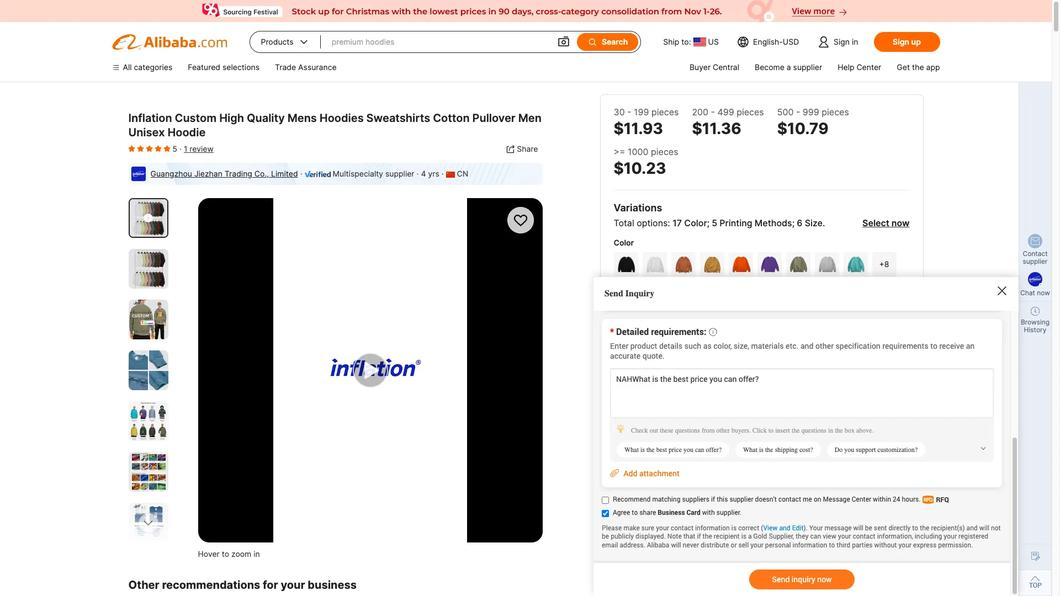 Task type: locate. For each thing, give the bounding box(es) containing it.
0 horizontal spatial us
[[614, 464, 626, 475]]

methods up puff printing
[[645, 283, 679, 293]]

sign for sign in
[[834, 37, 850, 46]]

supplier inside contact supplier to negotiate shipping details enjoy on-time dispatch guarantee
[[662, 548, 691, 558]]

hoodie
[[168, 126, 206, 139]]

- for $10.79
[[797, 107, 801, 118]]

0 vertical spatial contact supplier
[[1024, 250, 1048, 266]]

0 horizontal spatial size
[[614, 329, 630, 338]]

0 horizontal spatial ;
[[708, 218, 710, 229]]

puff printing link
[[614, 298, 675, 319]]

1 horizontal spatial now
[[892, 218, 910, 229]]

+ 8
[[880, 260, 890, 269]]

search
[[602, 37, 628, 46]]

a right become on the right
[[787, 62, 792, 72]]

0 vertical spatial get
[[898, 62, 911, 72]]

sign for sign up
[[894, 37, 910, 46]]

1 vertical spatial with
[[654, 513, 670, 523]]

become a supplier
[[755, 62, 823, 72]]

; left 6
[[793, 218, 795, 229]]


[[558, 35, 571, 49]]

2 - from the left
[[711, 107, 716, 118]]

products 
[[261, 36, 310, 48]]

us
[[709, 37, 719, 46], [614, 464, 626, 475]]

-
[[628, 107, 632, 118], [711, 107, 716, 118], [797, 107, 801, 118]]

pieces right 499
[[737, 107, 765, 118]]

1 horizontal spatial size
[[805, 218, 823, 229]]

limited
[[271, 169, 298, 178]]

;
[[708, 218, 710, 229], [793, 218, 795, 229]]

to
[[693, 548, 701, 558], [222, 550, 229, 559]]

history
[[1025, 326, 1047, 334]]

2 vertical spatial now
[[770, 464, 787, 475]]

variations
[[614, 202, 663, 214]]

999
[[803, 107, 820, 118]]

now right select
[[892, 218, 910, 229]]

1
[[184, 144, 188, 154]]

supplier right 'new'
[[708, 464, 742, 475]]

chat now
[[1021, 289, 1051, 297]]

5 right 17 on the right of the page
[[712, 218, 718, 229]]

color down "total"
[[614, 238, 634, 248]]

1 review
[[184, 144, 214, 154]]

pieces inside "30 - 199 pieces $11.93"
[[652, 107, 679, 118]]

pieces inside 500 - 999 pieces $10.79
[[822, 107, 850, 118]]

1 horizontal spatial details
[[773, 548, 797, 558]]

assurance
[[298, 62, 337, 72]]

0 horizontal spatial details
[[662, 498, 694, 510]]

xl right 3
[[770, 349, 779, 358]]

0 horizontal spatial 5
[[173, 144, 177, 154]]

favorites filling image
[[137, 144, 144, 153], [137, 144, 144, 153], [146, 144, 153, 153], [155, 144, 162, 153], [164, 144, 170, 153]]

5
[[173, 144, 177, 154], [712, 218, 718, 229]]

2 horizontal spatial -
[[797, 107, 801, 118]]

a
[[787, 62, 792, 72], [681, 464, 686, 475]]

samples
[[692, 413, 727, 424]]

1 horizontal spatial 5
[[712, 218, 718, 229]]

0 horizontal spatial -
[[628, 107, 632, 118]]

0 vertical spatial color
[[685, 218, 708, 229]]

1 horizontal spatial sign
[[894, 37, 910, 46]]

pieces right 1000
[[651, 146, 679, 157]]

select now
[[863, 218, 910, 229]]

now for chat now
[[1038, 289, 1051, 297]]

1 vertical spatial color
[[614, 238, 634, 248]]

to up dispatch
[[693, 548, 701, 558]]

1 vertical spatial get
[[675, 413, 689, 424]]

pieces
[[652, 107, 679, 118], [737, 107, 765, 118], [822, 107, 850, 118], [651, 146, 679, 157]]

in right the zoom
[[254, 550, 260, 559]]

l
[[673, 349, 678, 358]]

0 vertical spatial 5
[[173, 144, 177, 154]]

- right 500
[[797, 107, 801, 118]]

us inside membership benefits us $10 off with a new supplier claim now
[[614, 464, 626, 475]]

get left the the
[[898, 62, 911, 72]]

now right claim
[[770, 464, 787, 475]]

1 sign from the left
[[834, 37, 850, 46]]

; right 17 on the right of the page
[[708, 218, 710, 229]]

1 horizontal spatial ;
[[793, 218, 795, 229]]

enjoy
[[631, 558, 650, 568]]

pieces inside 200 - 499 pieces $11.36
[[737, 107, 765, 118]]

xl right 2 on the right of page
[[734, 349, 743, 358]]

order sample link
[[750, 413, 807, 424]]

contact up deciding?
[[650, 385, 685, 396]]

2 sign from the left
[[894, 37, 910, 46]]

xl for 2 xl
[[734, 349, 743, 358]]

$10.79
[[778, 119, 829, 138]]

0 horizontal spatial a
[[681, 464, 686, 475]]

pieces for $11.93
[[652, 107, 679, 118]]

us left '$10'
[[614, 464, 626, 475]]

send inquiry
[[605, 289, 655, 299]]

inquiry
[[626, 289, 655, 299]]

in up help center
[[853, 37, 859, 46]]

become
[[755, 62, 785, 72]]

0 vertical spatial us
[[709, 37, 719, 46]]

0 vertical spatial with
[[661, 464, 679, 475]]

2 xl link
[[719, 343, 751, 364]]

sign in
[[834, 37, 859, 46]]

on-
[[653, 558, 667, 568]]

- right 200 on the top of the page
[[711, 107, 716, 118]]

guarantee
[[721, 558, 760, 568]]

2 horizontal spatial xl
[[770, 349, 779, 358]]

contact
[[1024, 250, 1048, 258], [650, 385, 685, 396], [631, 548, 660, 558]]

- for $11.36
[[711, 107, 716, 118]]

contact supplier up samples
[[650, 385, 722, 396]]

3 xl from the left
[[770, 349, 779, 358]]

sign left up
[[894, 37, 910, 46]]

xl for 3 xl
[[770, 349, 779, 358]]

0 horizontal spatial in
[[254, 550, 260, 559]]

1 horizontal spatial xl
[[734, 349, 743, 358]]

1 vertical spatial contact supplier
[[650, 385, 722, 396]]

now right "chat"
[[1038, 289, 1051, 297]]

1 horizontal spatial us
[[709, 37, 719, 46]]

get
[[898, 62, 911, 72], [675, 413, 689, 424]]

2 ; from the left
[[793, 218, 795, 229]]

1 vertical spatial size
[[614, 329, 630, 338]]

5 left 1
[[173, 144, 177, 154]]

browsing
[[1022, 318, 1050, 327]]

2 vertical spatial contact
[[631, 548, 660, 558]]

0 horizontal spatial sign
[[834, 37, 850, 46]]

products
[[261, 37, 294, 46]]

featured
[[188, 62, 220, 72]]

supplier up time
[[662, 548, 691, 558]]

2 xl from the left
[[734, 349, 743, 358]]

3 - from the left
[[797, 107, 801, 118]]

inflation
[[128, 112, 172, 125]]

premium hoodies text field
[[332, 32, 546, 52]]

methods
[[755, 218, 793, 229], [645, 283, 679, 293]]

contact supplier up chat now
[[1024, 250, 1048, 266]]

membership benefits us $10 off with a new supplier claim now
[[614, 448, 787, 475]]

- inside 500 - 999 pieces $10.79
[[797, 107, 801, 118]]

cotton
[[433, 112, 470, 125]]

1 vertical spatial a
[[681, 464, 686, 475]]

for
[[263, 579, 278, 592]]

1 - from the left
[[628, 107, 632, 118]]

1 vertical spatial us
[[614, 464, 626, 475]]

contact up the enjoy
[[631, 548, 660, 558]]

time
[[667, 558, 683, 568]]

1 horizontal spatial -
[[711, 107, 716, 118]]

1 horizontal spatial in
[[853, 37, 859, 46]]

color right 17 on the right of the page
[[685, 218, 708, 229]]

methods left 6
[[755, 218, 793, 229]]

8
[[885, 260, 890, 269]]

english-
[[754, 37, 783, 46]]

to left the zoom
[[222, 550, 229, 559]]

guangzhou jiezhan trading co., limited link
[[151, 169, 298, 178]]

protection with
[[614, 513, 670, 523]]

guangzhou
[[151, 169, 192, 178]]

0 vertical spatial now
[[892, 218, 910, 229]]

categories
[[134, 62, 173, 72]]

puff printing
[[622, 303, 667, 313]]

0 horizontal spatial now
[[770, 464, 787, 475]]

details up "protection with"
[[662, 498, 694, 510]]

with right off
[[661, 464, 679, 475]]

shipping
[[740, 548, 771, 558]]

1 vertical spatial methods
[[645, 283, 679, 293]]

1 horizontal spatial contact supplier
[[1024, 250, 1048, 266]]

0 vertical spatial in
[[853, 37, 859, 46]]

pieces right 999
[[822, 107, 850, 118]]

details right shipping
[[773, 548, 797, 558]]

1 horizontal spatial to
[[693, 548, 701, 558]]

0 horizontal spatial xl
[[698, 349, 707, 358]]

1 vertical spatial now
[[1038, 289, 1051, 297]]

favorites filling image
[[128, 144, 135, 153], [128, 144, 135, 153], [146, 144, 153, 153], [155, 144, 162, 153], [164, 144, 170, 153]]

$10.23
[[614, 159, 667, 178]]

us up 'buyer central'
[[709, 37, 719, 46]]

0 vertical spatial a
[[787, 62, 792, 72]]

- right '30'
[[628, 107, 632, 118]]

co.,
[[255, 169, 269, 178]]

500 - 999 pieces $10.79
[[778, 107, 850, 138]]

0 horizontal spatial contact supplier
[[650, 385, 722, 396]]

0 vertical spatial details
[[662, 498, 694, 510]]

to inside contact supplier to negotiate shipping details enjoy on-time dispatch guarantee
[[693, 548, 701, 558]]

supplier up samples
[[687, 385, 722, 396]]

supplier down usd
[[794, 62, 823, 72]]

cn
[[457, 169, 469, 178]]

guangzhou jiezhan trading co., limited
[[151, 169, 298, 178]]

supplier inside button
[[687, 385, 722, 396]]

xl right the 'l' at the bottom of page
[[698, 349, 707, 358]]

1 horizontal spatial get
[[898, 62, 911, 72]]

new
[[688, 464, 706, 475]]

- inside 200 - 499 pieces $11.36
[[711, 107, 716, 118]]

size
[[805, 218, 823, 229], [614, 329, 630, 338]]

1 vertical spatial contact
[[650, 385, 685, 396]]

1 horizontal spatial methods
[[755, 218, 793, 229]]

contact supplier
[[1024, 250, 1048, 266], [650, 385, 722, 396]]

all categories
[[123, 62, 173, 72]]

company logo image
[[131, 166, 146, 182]]

app
[[927, 62, 941, 72]]

dispatch
[[685, 558, 719, 568]]

- inside "30 - 199 pieces $11.93"
[[628, 107, 632, 118]]

2 horizontal spatial now
[[1038, 289, 1051, 297]]

0 horizontal spatial to
[[222, 550, 229, 559]]

s
[[622, 349, 627, 358]]

size right 6
[[805, 218, 823, 229]]

hoodies
[[320, 112, 364, 125]]

sample
[[777, 413, 807, 424]]

pieces right the 199
[[652, 107, 679, 118]]

1 ; from the left
[[708, 218, 710, 229]]

3
[[763, 349, 768, 358]]

contact up chat now
[[1024, 250, 1048, 258]]

color
[[685, 218, 708, 229], [614, 238, 634, 248]]

central
[[713, 62, 740, 72]]

a left 'new'
[[681, 464, 686, 475]]

1 vertical spatial details
[[773, 548, 797, 558]]

get left samples
[[675, 413, 689, 424]]

details inside contact supplier to negotiate shipping details enjoy on-time dispatch guarantee
[[773, 548, 797, 558]]

sign up "help"
[[834, 37, 850, 46]]

still deciding? get samples first! order sample
[[614, 413, 807, 424]]

size up s
[[614, 329, 630, 338]]

with down purchase details
[[654, 513, 670, 523]]

browsing history
[[1022, 318, 1050, 334]]

499
[[718, 107, 735, 118]]

1 vertical spatial in
[[254, 550, 260, 559]]

a inside membership benefits us $10 off with a new supplier claim now
[[681, 464, 686, 475]]



Task type: vqa. For each thing, say whether or not it's contained in the screenshot.
Total options: 6 Color ; 4 Size ; 1 GSM .
no



Task type: describe. For each thing, give the bounding box(es) containing it.
1 xl from the left
[[698, 349, 707, 358]]

share
[[517, 144, 538, 154]]

500
[[778, 107, 794, 118]]

options:
[[637, 218, 671, 229]]

.
[[823, 218, 826, 229]]

embossed
[[687, 303, 725, 313]]

purchase details
[[614, 498, 694, 510]]

m
[[647, 349, 654, 358]]

zoom
[[232, 550, 252, 559]]


[[298, 36, 310, 48]]

your
[[281, 579, 305, 592]]

200
[[693, 107, 709, 118]]

english-usd
[[754, 37, 800, 46]]

contact supplier button
[[614, 377, 758, 404]]

sign up
[[894, 37, 922, 46]]

still
[[614, 413, 629, 424]]

pullover
[[473, 112, 516, 125]]

xl link
[[690, 343, 715, 364]]

send
[[605, 289, 624, 299]]

0 vertical spatial size
[[805, 218, 823, 229]]

pieces for $11.36
[[737, 107, 765, 118]]

contact supplier inside contact supplier button
[[650, 385, 722, 396]]

0 vertical spatial contact
[[1024, 250, 1048, 258]]

review
[[190, 144, 214, 154]]

membership
[[614, 448, 675, 460]]

17
[[673, 218, 682, 229]]

 search
[[588, 37, 628, 47]]

favorite image
[[512, 212, 529, 229]]

6
[[797, 218, 803, 229]]

multispecialty supplier
[[333, 169, 415, 178]]

hover
[[198, 550, 220, 559]]

purchase
[[614, 498, 659, 510]]

up
[[912, 37, 922, 46]]

claim
[[744, 464, 767, 475]]

0 horizontal spatial get
[[675, 413, 689, 424]]

select now link
[[863, 218, 910, 229]]

high
[[219, 112, 244, 125]]

199
[[634, 107, 649, 118]]

puff
[[622, 303, 637, 313]]

embossed link
[[679, 298, 733, 319]]

total
[[614, 218, 635, 229]]

200 - 499 pieces $11.36
[[693, 107, 765, 138]]

3 xl link
[[755, 343, 787, 364]]

yrs
[[428, 169, 440, 178]]

trade assurance
[[275, 62, 337, 72]]

unisex
[[128, 126, 165, 139]]

- for $11.93
[[628, 107, 632, 118]]

deciding?
[[632, 413, 672, 424]]

>= 1000 pieces $10.23
[[614, 146, 679, 178]]

off
[[647, 464, 658, 475]]

pieces for $10.79
[[822, 107, 850, 118]]

quality
[[247, 112, 285, 125]]

now inside membership benefits us $10 off with a new supplier claim now
[[770, 464, 787, 475]]

recommendations
[[162, 579, 260, 592]]

usd
[[783, 37, 800, 46]]

3 xl
[[763, 349, 779, 358]]

help center
[[838, 62, 882, 72]]

supplier up chat now
[[1024, 257, 1048, 266]]

all
[[123, 62, 132, 72]]

heat-
[[745, 303, 766, 313]]

with inside membership benefits us $10 off with a new supplier claim now
[[661, 464, 679, 475]]

30 - 199 pieces $11.93
[[614, 107, 679, 138]]

0 horizontal spatial methods
[[645, 283, 679, 293]]

shipping
[[630, 533, 663, 543]]

supplier left 4
[[386, 169, 415, 178]]

1 horizontal spatial a
[[787, 62, 792, 72]]

order
[[750, 413, 774, 424]]

contact inside contact supplier to negotiate shipping details enjoy on-time dispatch guarantee
[[631, 548, 660, 558]]

buyer central
[[690, 62, 740, 72]]

trading
[[225, 169, 252, 178]]

0 horizontal spatial color
[[614, 238, 634, 248]]

transfer
[[766, 303, 794, 313]]

1 horizontal spatial color
[[685, 218, 708, 229]]

protection
[[614, 513, 652, 523]]

custom
[[175, 112, 217, 125]]

men
[[519, 112, 542, 125]]

to:
[[682, 37, 692, 46]]

trade
[[275, 62, 296, 72]]

center
[[857, 62, 882, 72]]

help
[[838, 62, 855, 72]]

the
[[913, 62, 925, 72]]

supplier inside membership benefits us $10 off with a new supplier claim now
[[708, 464, 742, 475]]

printing methods
[[614, 283, 679, 293]]

get the app
[[898, 62, 941, 72]]

now for select now
[[892, 218, 910, 229]]

play fill image
[[144, 213, 153, 224]]

arrow down image
[[144, 518, 153, 529]]

contact inside button
[[650, 385, 685, 396]]

4
[[421, 169, 426, 178]]

benefits
[[678, 448, 718, 460]]

other
[[128, 579, 160, 592]]

chat
[[1021, 289, 1036, 297]]

30
[[614, 107, 625, 118]]

pieces inside the >= 1000 pieces $10.23
[[651, 146, 679, 157]]

$11.93
[[614, 119, 664, 138]]

sweatshirts
[[367, 112, 431, 125]]

featured selections
[[188, 62, 260, 72]]

0 vertical spatial methods
[[755, 218, 793, 229]]

first!
[[729, 413, 748, 424]]


[[588, 37, 598, 47]]

1 vertical spatial 5
[[712, 218, 718, 229]]

mens
[[288, 112, 317, 125]]



